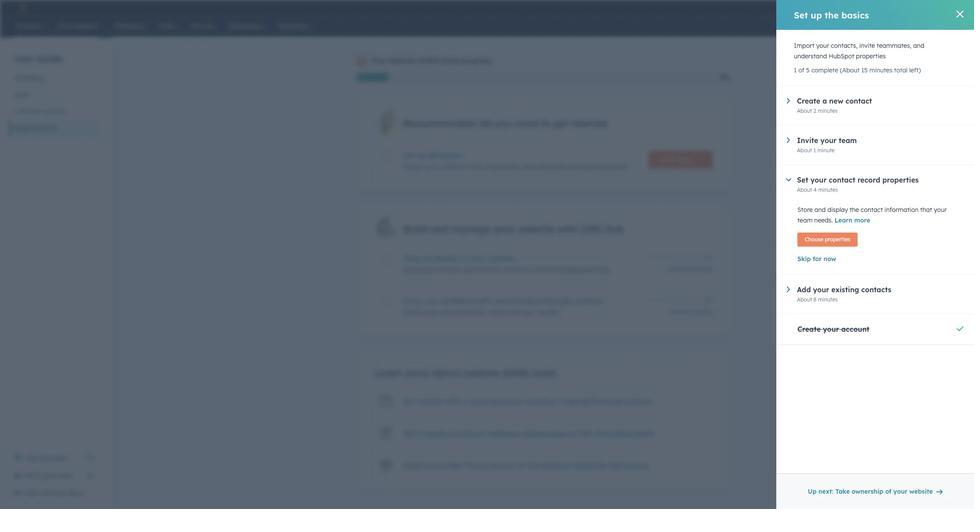 Task type: locate. For each thing, give the bounding box(es) containing it.
0 vertical spatial invite
[[859, 42, 875, 50]]

add your existing contacts about 8 minutes
[[797, 286, 892, 303]]

contact up learn more button
[[861, 206, 883, 214]]

1 horizontal spatial team
[[798, 217, 813, 225]]

1 horizontal spatial started
[[572, 117, 607, 130]]

started right "get"
[[572, 117, 607, 130]]

basics inside set up the basics import your contacts, invite teammates, and understand hubspot properties
[[441, 151, 463, 160]]

minutes inside create a new contact about 2 minutes
[[818, 108, 838, 114]]

about left 25
[[669, 266, 684, 273]]

0 horizontal spatial invite
[[25, 472, 41, 480]]

your inside set up the basics import your contacts, invite teammates, and understand hubspot properties
[[425, 163, 438, 171]]

invite your team about 1 minute
[[797, 136, 857, 154]]

marketing button
[[9, 70, 98, 87]]

the down the recommended:
[[428, 151, 439, 160]]

0 vertical spatial create
[[797, 97, 820, 105]]

minutes right 4
[[818, 187, 838, 193]]

your inside "button"
[[43, 472, 56, 480]]

minutes right 8 on the bottom right
[[818, 297, 838, 303]]

friendly
[[546, 297, 573, 306]]

start left overview
[[25, 490, 39, 498]]

hubspot link
[[11, 2, 33, 12]]

teammates, inside set up the basics import your contacts, invite teammates, and understand hubspot properties
[[486, 163, 521, 171]]

1 vertical spatial teammates,
[[486, 163, 521, 171]]

up left "calling icon"
[[811, 9, 822, 20]]

1 vertical spatial tools
[[595, 266, 609, 274]]

0 vertical spatial start
[[659, 156, 675, 164]]

1 horizontal spatial up
[[811, 9, 822, 20]]

0 vertical spatial take
[[403, 254, 420, 263]]

0 horizontal spatial team
[[58, 472, 73, 480]]

5
[[806, 66, 810, 74]]

get for get started with a quick lesson on creating a high-performing website
[[403, 398, 416, 406]]

minutes
[[870, 66, 893, 74], [818, 108, 838, 114], [818, 187, 838, 193], [693, 266, 712, 273], [818, 297, 838, 303], [693, 309, 712, 315]]

a left new
[[823, 97, 827, 105]]

in
[[571, 430, 578, 439], [519, 462, 525, 471]]

content down take ownership of your website button
[[530, 266, 553, 274]]

1 0% from the top
[[705, 255, 712, 261]]

and down search hubspot search field
[[913, 42, 924, 50]]

1 horizontal spatial 1
[[814, 147, 816, 154]]

settings link
[[878, 2, 889, 12]]

set inside set your contact record properties about 4 minutes
[[797, 176, 808, 185]]

set
[[794, 9, 808, 20], [403, 151, 414, 160], [797, 176, 808, 185]]

link opens in a new window image right plan
[[87, 455, 93, 462]]

teammates, inside import your contacts, invite teammates, and understand hubspot properties
[[877, 42, 912, 50]]

8
[[814, 297, 817, 303]]

and left "customize"
[[419, 266, 431, 274]]

0 horizontal spatial more
[[404, 367, 429, 380]]

user guide views element
[[9, 38, 98, 137]]

link opens in a new window image
[[87, 453, 93, 464], [643, 462, 649, 473]]

minutes right 26
[[693, 309, 712, 315]]

grow your audience with search engine-friendly content publish your site and attract visitors with your content
[[403, 297, 602, 317]]

the
[[825, 9, 839, 20], [428, 151, 439, 160], [850, 206, 859, 214], [527, 462, 539, 471]]

1 vertical spatial content
[[575, 297, 602, 306]]

start for start tasks
[[659, 156, 675, 164]]

9%
[[720, 73, 730, 82]]

0% up 'about 25 minutes'
[[705, 255, 712, 261]]

0 vertical spatial caret image
[[787, 98, 790, 104]]

1 vertical spatial learn
[[374, 367, 402, 380]]

2 vertical spatial team
[[58, 472, 73, 480]]

to left "get"
[[541, 117, 551, 130]]

properties
[[856, 52, 886, 60], [597, 163, 627, 171], [883, 176, 919, 185], [825, 236, 850, 243]]

caret image
[[787, 98, 790, 104], [786, 178, 791, 182]]

contact right new
[[846, 97, 872, 105]]

marketplaces button
[[841, 0, 860, 14]]

about
[[797, 108, 812, 114], [797, 147, 812, 154], [797, 187, 812, 193], [669, 266, 684, 273], [797, 297, 812, 303], [669, 309, 684, 315]]

contacts,
[[831, 42, 858, 50], [440, 163, 467, 171]]

1 left 5
[[794, 66, 797, 74]]

0 horizontal spatial of
[[460, 254, 467, 263]]

link opens in a new window image right directory
[[643, 462, 649, 473]]

about left 4
[[797, 187, 812, 193]]

import inside import your contacts, invite teammates, and understand hubspot properties
[[794, 42, 815, 50]]

1 vertical spatial create
[[798, 325, 821, 334]]

teammates,
[[877, 42, 912, 50], [486, 163, 521, 171]]

menu item
[[822, 0, 823, 14]]

site left powerful
[[478, 266, 488, 274]]

contacts, inside import your contacts, invite teammates, and understand hubspot properties
[[831, 42, 858, 50]]

take up grow
[[403, 254, 420, 263]]

2 0% from the top
[[705, 297, 712, 304]]

0 vertical spatial set
[[794, 9, 808, 20]]

your website (cms) tools progress
[[371, 56, 492, 65]]

information
[[885, 206, 919, 214]]

about down add
[[797, 297, 812, 303]]

website down customer
[[14, 124, 37, 132]]

customer
[[14, 108, 42, 116]]

settings image
[[879, 4, 887, 12]]

understand up 5
[[794, 52, 827, 60]]

tools left progress
[[442, 56, 459, 65]]

1 horizontal spatial teammates,
[[877, 42, 912, 50]]

0 vertical spatial basics
[[842, 9, 869, 20]]

1 vertical spatial understand
[[535, 163, 568, 171]]

0 horizontal spatial to
[[479, 430, 486, 439]]

ownership right next: at the right of page
[[852, 488, 883, 496]]

contact inside store and display the contact information that your team needs.
[[861, 206, 883, 214]]

0 horizontal spatial learn
[[374, 367, 402, 380]]

marketplaces image
[[846, 4, 854, 12]]

1 vertical spatial up
[[417, 151, 426, 160]]

1 vertical spatial hubspot
[[570, 163, 596, 171]]

need
[[403, 462, 422, 471]]

hands-
[[424, 430, 449, 439]]

more down set your contact record properties about 4 minutes
[[854, 217, 870, 225]]

content inside take ownership of your website build and customize your site with powerful content management tools
[[530, 266, 553, 274]]

1 vertical spatial invite
[[469, 163, 484, 171]]

link opens in a new window image inside view your plan link
[[87, 453, 93, 464]]

teammates, down set up the basics button
[[486, 163, 521, 171]]

0 horizontal spatial ownership
[[422, 254, 458, 263]]

team down create a new contact about 2 minutes
[[839, 136, 857, 145]]

0 horizontal spatial teammates,
[[486, 163, 521, 171]]

help button
[[861, 0, 876, 14]]

1 vertical spatial contact
[[829, 176, 855, 185]]

0 vertical spatial of
[[799, 66, 804, 74]]

understand down set up the basics button
[[535, 163, 568, 171]]

take
[[403, 254, 420, 263], [835, 488, 850, 496]]

1 horizontal spatial invite
[[859, 42, 875, 50]]

1 horizontal spatial (cms)
[[419, 56, 440, 65]]

about inside add your existing contacts about 8 minutes
[[797, 297, 812, 303]]

hubspot
[[829, 52, 854, 60], [570, 163, 596, 171], [541, 462, 571, 471]]

site
[[478, 266, 488, 274], [440, 309, 450, 317]]

2 vertical spatial of
[[885, 488, 892, 496]]

1 horizontal spatial ownership
[[852, 488, 883, 496]]

menu containing pomatoes
[[775, 0, 964, 14]]

0 horizontal spatial import
[[403, 163, 424, 171]]

1 vertical spatial link opens in a new window image
[[643, 464, 649, 471]]

for
[[813, 255, 822, 263]]

minutes right the 15
[[870, 66, 893, 74]]

account
[[841, 325, 870, 334]]

1 horizontal spatial learn
[[835, 217, 853, 225]]

0 vertical spatial up
[[811, 9, 822, 20]]

hubspot image
[[16, 2, 26, 12]]

tools right management on the right of the page
[[595, 266, 609, 274]]

2 get from the top
[[403, 430, 416, 439]]

2 horizontal spatial team
[[839, 136, 857, 145]]

on right lesson
[[515, 398, 523, 406]]

2 horizontal spatial of
[[885, 488, 892, 496]]

a inside create a new contact about 2 minutes
[[823, 97, 827, 105]]

0 horizontal spatial basics
[[441, 151, 463, 160]]

take right next: at the right of page
[[835, 488, 850, 496]]

1 left 'minute'
[[814, 147, 816, 154]]

teammates, down search hubspot search field
[[877, 42, 912, 50]]

1 vertical spatial contacts,
[[440, 163, 467, 171]]

started
[[572, 117, 607, 130], [418, 398, 443, 406]]

to right intro
[[479, 430, 486, 439]]

1 vertical spatial caret image
[[786, 178, 791, 182]]

1 vertical spatial build
[[403, 266, 418, 274]]

of inside "button"
[[885, 488, 892, 496]]

up for set up the basics
[[811, 9, 822, 20]]

hubspot inside import your contacts, invite teammates, and understand hubspot properties
[[829, 52, 854, 60]]

1 build from the top
[[403, 223, 427, 235]]

0 vertical spatial more
[[854, 217, 870, 225]]

0 horizontal spatial (cms)
[[39, 124, 56, 132]]

and inside take ownership of your website build and customize your site with powerful content management tools
[[419, 266, 431, 274]]

2 horizontal spatial tools
[[595, 266, 609, 274]]

your inside store and display the contact information that your team needs.
[[934, 206, 947, 214]]

create inside create a new contact about 2 minutes
[[797, 97, 820, 105]]

0 horizontal spatial website
[[14, 124, 37, 132]]

your
[[816, 42, 829, 50], [821, 136, 837, 145], [425, 163, 438, 171], [811, 176, 827, 185], [934, 206, 947, 214], [493, 223, 515, 235], [469, 254, 486, 263], [463, 266, 476, 274], [813, 286, 829, 294], [424, 297, 440, 306], [426, 309, 438, 317], [523, 309, 536, 317], [823, 325, 839, 334], [40, 455, 53, 463], [43, 472, 56, 480], [893, 488, 908, 496]]

1 inside invite your team about 1 minute
[[814, 147, 816, 154]]

set inside set up the basics import your contacts, invite teammates, and understand hubspot properties
[[403, 151, 414, 160]]

Search HubSpot search field
[[851, 18, 958, 33]]

2 vertical spatial contact
[[861, 206, 883, 214]]

invite down view
[[25, 472, 41, 480]]

2 vertical spatial (cms)
[[502, 367, 530, 380]]

website (cms)
[[14, 124, 56, 132]]

0% up about 26 minutes at the right bottom of the page
[[705, 297, 712, 304]]

2 caret image from the top
[[787, 287, 790, 293]]

contacts
[[861, 286, 892, 294]]

site down audience on the bottom left
[[440, 309, 450, 317]]

understand inside import your contacts, invite teammates, and understand hubspot properties
[[794, 52, 827, 60]]

caret image
[[787, 138, 790, 143], [787, 287, 790, 293]]

team inside "button"
[[58, 472, 73, 480]]

4
[[814, 187, 817, 193]]

caret image for create
[[787, 98, 790, 104]]

link opens in a new window image right plan
[[87, 453, 93, 464]]

0 vertical spatial on
[[515, 398, 523, 406]]

the right partner on the right bottom
[[527, 462, 539, 471]]

link opens in a new window image inside need some help? find a partner in the hubspot solutions directory link
[[643, 464, 649, 471]]

basics
[[842, 9, 869, 20], [441, 151, 463, 160]]

invite
[[797, 136, 818, 145], [25, 472, 41, 480]]

invite inside "button"
[[25, 472, 41, 480]]

and up needs.
[[815, 206, 826, 214]]

2 vertical spatial hubspot
[[541, 462, 571, 471]]

(cms)
[[419, 56, 440, 65], [39, 124, 56, 132], [502, 367, 530, 380]]

a right find at bottom left
[[483, 462, 488, 471]]

start overview demo
[[25, 490, 85, 498]]

invite inside invite your team about 1 minute
[[797, 136, 818, 145]]

learn more
[[835, 217, 870, 225]]

link opens in a new window image right directory
[[643, 464, 649, 471]]

about left 26
[[669, 309, 684, 315]]

start left the tasks
[[659, 156, 675, 164]]

team for invite your team about 1 minute
[[839, 136, 857, 145]]

ownership up "customize"
[[422, 254, 458, 263]]

cms
[[581, 223, 602, 235]]

and down audience on the bottom left
[[452, 309, 463, 317]]

set up the basics button
[[403, 151, 641, 160]]

0 vertical spatial content
[[530, 266, 553, 274]]

content down 'friendly'
[[538, 309, 560, 317]]

customer service
[[14, 108, 65, 116]]

hub
[[604, 223, 624, 235]]

the inside set up the basics import your contacts, invite teammates, and understand hubspot properties
[[428, 151, 439, 160]]

demo right interactive
[[635, 430, 655, 439]]

more
[[854, 217, 870, 225], [404, 367, 429, 380]]

with left powerful
[[490, 266, 502, 274]]

0 vertical spatial hubspot
[[829, 52, 854, 60]]

more inside button
[[854, 217, 870, 225]]

0 vertical spatial started
[[572, 117, 607, 130]]

learn inside button
[[835, 217, 853, 225]]

1 horizontal spatial website
[[389, 56, 417, 65]]

tools up creating
[[533, 367, 556, 380]]

1 vertical spatial get
[[403, 430, 416, 439]]

audience
[[442, 297, 474, 306]]

link opens in a new window image inside view your plan link
[[87, 455, 93, 462]]

up inside set up the basics import your contacts, invite teammates, and understand hubspot properties
[[417, 151, 426, 160]]

create up "2" on the top right
[[797, 97, 820, 105]]

caret image left invite your team about 1 minute
[[787, 138, 790, 143]]

your inside import your contacts, invite teammates, and understand hubspot properties
[[816, 42, 829, 50]]

with up attract on the bottom
[[476, 297, 491, 306]]

2 build from the top
[[403, 266, 418, 274]]

get
[[403, 398, 416, 406], [403, 430, 416, 439]]

0 vertical spatial get
[[403, 398, 416, 406]]

needs.
[[814, 217, 833, 225]]

more for learn more about website (cms) tools
[[404, 367, 429, 380]]

0 horizontal spatial started
[[418, 398, 443, 406]]

minutes inside add your existing contacts about 8 minutes
[[818, 297, 838, 303]]

on left intro
[[449, 430, 458, 439]]

0 vertical spatial import
[[794, 42, 815, 50]]

team inside invite your team about 1 minute
[[839, 136, 857, 145]]

1 caret image from the top
[[787, 138, 790, 143]]

1 vertical spatial of
[[460, 254, 467, 263]]

in right partner on the right bottom
[[519, 462, 525, 471]]

demo
[[635, 430, 655, 439], [69, 490, 85, 498]]

link opens in a new window image
[[87, 455, 93, 462], [643, 464, 649, 471]]

about left 'minute'
[[797, 147, 812, 154]]

started down the about
[[418, 398, 443, 406]]

0 horizontal spatial site
[[440, 309, 450, 317]]

properties inside set up the basics import your contacts, invite teammates, and understand hubspot properties
[[597, 163, 627, 171]]

learn
[[835, 217, 853, 225], [374, 367, 402, 380]]

1 vertical spatial in
[[519, 462, 525, 471]]

with inside take ownership of your website build and customize your site with powerful content management tools
[[490, 266, 502, 274]]

invite up 'minute'
[[797, 136, 818, 145]]

and down set up the basics button
[[522, 163, 534, 171]]

1 vertical spatial (cms)
[[39, 124, 56, 132]]

start overview demo link
[[9, 485, 98, 503]]

complete
[[811, 66, 838, 74]]

0 vertical spatial in
[[571, 430, 578, 439]]

in left this
[[571, 430, 578, 439]]

minutes right 25
[[693, 266, 712, 273]]

1 horizontal spatial understand
[[794, 52, 827, 60]]

start tasks
[[659, 156, 692, 164]]

link opens in a new window image for link opens in a new window icon inside the need some help? find a partner in the hubspot solutions directory link
[[643, 464, 649, 471]]

1 vertical spatial invite
[[25, 472, 41, 480]]

caret image for add
[[787, 287, 790, 293]]

demo right overview
[[69, 490, 85, 498]]

0 horizontal spatial start
[[25, 490, 39, 498]]

your
[[371, 56, 387, 65]]

0 vertical spatial site
[[478, 266, 488, 274]]

minutes inside set your contact record properties about 4 minutes
[[818, 187, 838, 193]]

0 horizontal spatial up
[[417, 151, 426, 160]]

0 horizontal spatial take
[[403, 254, 420, 263]]

0 vertical spatial contact
[[846, 97, 872, 105]]

0 vertical spatial tools
[[442, 56, 459, 65]]

need some help? find a partner in the hubspot solutions directory
[[403, 462, 641, 471]]

1 horizontal spatial contacts,
[[831, 42, 858, 50]]

close image
[[957, 11, 964, 18]]

1 get from the top
[[403, 398, 416, 406]]

1 vertical spatial to
[[479, 430, 486, 439]]

1 horizontal spatial in
[[571, 430, 578, 439]]

about left "2" on the top right
[[797, 108, 812, 114]]

your inside invite your team about 1 minute
[[821, 136, 837, 145]]

recommended: all you need to get started
[[403, 117, 607, 130]]

website right your
[[389, 56, 417, 65]]

set for set up the basics import your contacts, invite teammates, and understand hubspot properties
[[403, 151, 414, 160]]

1 vertical spatial caret image
[[787, 287, 790, 293]]

minutes right "2" on the top right
[[818, 108, 838, 114]]

basics for set up the basics
[[842, 9, 869, 20]]

this
[[580, 430, 593, 439]]

0 vertical spatial ownership
[[422, 254, 458, 263]]

1 horizontal spatial link opens in a new window image
[[643, 462, 649, 473]]

and inside set up the basics import your contacts, invite teammates, and understand hubspot properties
[[522, 163, 534, 171]]

lesson
[[491, 398, 512, 406]]

team down store
[[798, 217, 813, 225]]

0 vertical spatial website
[[389, 56, 417, 65]]

start inside start overview demo link
[[25, 490, 39, 498]]

ownership inside take ownership of your website build and customize your site with powerful content management tools
[[422, 254, 458, 263]]

take inside take ownership of your website build and customize your site with powerful content management tools
[[403, 254, 420, 263]]

0 horizontal spatial link opens in a new window image
[[87, 453, 93, 464]]

contact left record at the top right of page
[[829, 176, 855, 185]]

15
[[861, 66, 868, 74]]

create down 8 on the bottom right
[[798, 325, 821, 334]]

team inside store and display the contact information that your team needs.
[[798, 217, 813, 225]]

of
[[799, 66, 804, 74], [460, 254, 467, 263], [885, 488, 892, 496]]

of inside take ownership of your website build and customize your site with powerful content management tools
[[460, 254, 467, 263]]

1 vertical spatial set
[[403, 151, 414, 160]]

0 horizontal spatial demo
[[69, 490, 85, 498]]

content right 'friendly'
[[575, 297, 602, 306]]

1 horizontal spatial link opens in a new window image
[[643, 464, 649, 471]]

1 horizontal spatial site
[[478, 266, 488, 274]]

search image
[[956, 23, 962, 29]]

more left the about
[[404, 367, 429, 380]]

on
[[515, 398, 523, 406], [449, 430, 458, 439]]

get
[[554, 117, 569, 130]]

user guide
[[14, 53, 63, 64]]

the left marketplaces icon
[[825, 9, 839, 20]]

build and manage your website with cms hub
[[403, 223, 624, 235]]

start inside start tasks button
[[659, 156, 675, 164]]

site inside take ownership of your website build and customize your site with powerful content management tools
[[478, 266, 488, 274]]

team for invite your team
[[58, 472, 73, 480]]

invite for invite your team
[[25, 472, 41, 480]]

0 vertical spatial 0%
[[705, 255, 712, 261]]

pages
[[548, 430, 569, 439]]

team down plan
[[58, 472, 73, 480]]

up down the recommended:
[[417, 151, 426, 160]]

take ownership of your website button
[[403, 254, 641, 263]]

caret image left add
[[787, 287, 790, 293]]

0 horizontal spatial understand
[[535, 163, 568, 171]]

about inside create a new contact about 2 minutes
[[797, 108, 812, 114]]

hubspot inside set up the basics import your contacts, invite teammates, and understand hubspot properties
[[570, 163, 596, 171]]

0 vertical spatial build
[[403, 223, 427, 235]]

basics inside dialog
[[842, 9, 869, 20]]

1 vertical spatial team
[[798, 217, 813, 225]]

the up learn more button
[[850, 206, 859, 214]]

1 vertical spatial 1
[[814, 147, 816, 154]]

0 vertical spatial team
[[839, 136, 857, 145]]

upgrade
[[791, 4, 816, 11]]

now
[[824, 255, 836, 263]]

choose properties link
[[798, 233, 858, 247]]

menu
[[775, 0, 964, 14]]

up inside dialog
[[811, 9, 822, 20]]



Task type: describe. For each thing, give the bounding box(es) containing it.
get for get a hands-on intro to building website pages in this interactive demo
[[403, 430, 416, 439]]

you
[[494, 117, 512, 130]]

start for start overview demo
[[25, 490, 39, 498]]

website inside button
[[14, 124, 37, 132]]

with left quick
[[445, 398, 460, 406]]

performing
[[582, 398, 622, 406]]

site inside grow your audience with search engine-friendly content publish your site and attract visitors with your content
[[440, 309, 450, 317]]

learn more button
[[835, 215, 870, 226]]

visitors
[[487, 309, 507, 317]]

creating
[[525, 398, 555, 406]]

calling icon image
[[828, 4, 836, 11]]

1 vertical spatial demo
[[69, 490, 85, 498]]

notifications button
[[891, 0, 906, 14]]

partner
[[490, 462, 517, 471]]

website (cms) button
[[9, 120, 98, 137]]

properties inside set your contact record properties about 4 minutes
[[883, 176, 919, 185]]

interactive
[[595, 430, 633, 439]]

next:
[[819, 488, 834, 496]]

sales
[[14, 91, 29, 99]]

1 vertical spatial started
[[418, 398, 443, 406]]

and inside grow your audience with search engine-friendly content publish your site and attract visitors with your content
[[452, 309, 463, 317]]

get started with a quick lesson on creating a high-performing website link
[[403, 398, 651, 406]]

new
[[829, 97, 844, 105]]

create your account
[[798, 325, 870, 334]]

set up the basics
[[794, 9, 869, 20]]

get started with a quick lesson on creating a high-performing website
[[403, 398, 651, 406]]

contact inside create a new contact about 2 minutes
[[846, 97, 872, 105]]

get a hands-on intro to building website pages in this interactive demo link
[[403, 430, 655, 439]]

understand inside set up the basics import your contacts, invite teammates, and understand hubspot properties
[[535, 163, 568, 171]]

some
[[424, 462, 442, 471]]

website inside take ownership of your website build and customize your site with powerful content management tools
[[488, 254, 515, 263]]

build inside take ownership of your website build and customize your site with powerful content management tools
[[403, 266, 418, 274]]

(about
[[840, 66, 860, 74]]

create for create your account
[[798, 325, 821, 334]]

management
[[554, 266, 593, 274]]

tools inside take ownership of your website build and customize your site with powerful content management tools
[[595, 266, 609, 274]]

1 of 5 complete (about 15 minutes total left)
[[794, 66, 921, 74]]

and inside store and display the contact information that your team needs.
[[815, 206, 826, 214]]

view
[[25, 455, 39, 463]]

your website (cms) tools progress progress bar
[[357, 73, 389, 82]]

0% for grow your audience with search engine-friendly content
[[705, 297, 712, 304]]

view your plan
[[25, 455, 67, 463]]

your inside set your contact record properties about 4 minutes
[[811, 176, 827, 185]]

2 vertical spatial tools
[[533, 367, 556, 380]]

service
[[44, 108, 65, 116]]

upgrade image
[[781, 4, 789, 12]]

building
[[488, 430, 517, 439]]

learn for learn more
[[835, 217, 853, 225]]

learn for learn more about website (cms) tools
[[374, 367, 402, 380]]

contact inside set your contact record properties about 4 minutes
[[829, 176, 855, 185]]

add
[[797, 286, 811, 294]]

and inside import your contacts, invite teammates, and understand hubspot properties
[[913, 42, 924, 50]]

total
[[894, 66, 908, 74]]

1 horizontal spatial on
[[515, 398, 523, 406]]

all
[[479, 117, 491, 130]]

ownership inside "button"
[[852, 488, 883, 496]]

0 horizontal spatial tools
[[442, 56, 459, 65]]

display
[[827, 206, 848, 214]]

skip
[[798, 255, 811, 263]]

up next: take ownership of your website
[[808, 488, 933, 496]]

2
[[814, 108, 816, 114]]

invite your team button
[[9, 468, 98, 485]]

view your plan link
[[9, 450, 98, 468]]

about
[[432, 367, 460, 380]]

help image
[[865, 4, 873, 12]]

find
[[466, 462, 481, 471]]

website inside up next: take ownership of your website "button"
[[909, 488, 933, 496]]

0 vertical spatial (cms)
[[419, 56, 440, 65]]

up for set up the basics import your contacts, invite teammates, and understand hubspot properties
[[417, 151, 426, 160]]

tasks
[[676, 156, 692, 164]]

directory
[[608, 462, 641, 471]]

a left high-
[[557, 398, 562, 406]]

import inside set up the basics import your contacts, invite teammates, and understand hubspot properties
[[403, 163, 424, 171]]

recommended:
[[403, 117, 477, 130]]

store and display the contact information that your team needs.
[[798, 206, 947, 225]]

your inside add your existing contacts about 8 minutes
[[813, 286, 829, 294]]

help?
[[445, 462, 463, 471]]

0 horizontal spatial 1
[[794, 66, 797, 74]]

existing
[[831, 286, 859, 294]]

your inside "button"
[[893, 488, 908, 496]]

grow
[[403, 297, 422, 306]]

skip for now button
[[798, 254, 953, 265]]

set up the basics dialog
[[776, 0, 974, 510]]

a left quick
[[462, 398, 467, 406]]

25
[[685, 266, 691, 273]]

invite for invite your team about 1 minute
[[797, 136, 818, 145]]

more for learn more
[[854, 217, 870, 225]]

caret image for invite
[[787, 138, 790, 143]]

choose properties
[[805, 236, 850, 243]]

search
[[494, 297, 517, 306]]

basics for set up the basics import your contacts, invite teammates, and understand hubspot properties
[[441, 151, 463, 160]]

calling icon button
[[824, 1, 839, 13]]

notifications image
[[894, 4, 902, 12]]

plan
[[55, 455, 67, 463]]

attract
[[465, 309, 485, 317]]

1 vertical spatial on
[[449, 430, 458, 439]]

invite your team
[[25, 472, 73, 480]]

invite inside set up the basics import your contacts, invite teammates, and understand hubspot properties
[[469, 163, 484, 171]]

with down grow your audience with search engine-friendly content button
[[509, 309, 521, 317]]

the inside store and display the contact information that your team needs.
[[850, 206, 859, 214]]

sales button
[[9, 87, 98, 103]]

guide
[[37, 53, 63, 64]]

powerful
[[504, 266, 529, 274]]

take inside "button"
[[835, 488, 850, 496]]

(cms) inside button
[[39, 124, 56, 132]]

properties inside import your contacts, invite teammates, and understand hubspot properties
[[856, 52, 886, 60]]

tyler black image
[[913, 3, 921, 11]]

record
[[858, 176, 880, 185]]

a left hands- in the left of the page
[[418, 430, 422, 439]]

0 vertical spatial to
[[541, 117, 551, 130]]

invite inside import your contacts, invite teammates, and understand hubspot properties
[[859, 42, 875, 50]]

about inside set your contact record properties about 4 minutes
[[797, 187, 812, 193]]

contacts, inside set up the basics import your contacts, invite teammates, and understand hubspot properties
[[440, 163, 467, 171]]

pomatoes
[[922, 4, 950, 11]]

the inside need some help? find a partner in the hubspot solutions directory link
[[527, 462, 539, 471]]

26
[[685, 309, 691, 315]]

store
[[798, 206, 813, 214]]

1 horizontal spatial demo
[[635, 430, 655, 439]]

up next: take ownership of your website button
[[802, 483, 948, 501]]

engine-
[[519, 297, 546, 306]]

link opens in a new window image for link opens in a new window icon within view your plan link
[[87, 455, 93, 462]]

customer service button
[[9, 103, 98, 120]]

high-
[[564, 398, 582, 406]]

up
[[808, 488, 817, 496]]

search button
[[951, 18, 966, 33]]

skip for now
[[798, 255, 836, 263]]

intro
[[460, 430, 476, 439]]

manage
[[451, 223, 491, 235]]

caret image for set
[[786, 178, 791, 182]]

0 horizontal spatial in
[[519, 462, 525, 471]]

need some help? find a partner in the hubspot solutions directory link
[[403, 462, 650, 473]]

set for set your contact record properties about 4 minutes
[[797, 176, 808, 185]]

about 25 minutes
[[669, 266, 712, 273]]

and left manage
[[430, 223, 448, 235]]

set for set up the basics
[[794, 9, 808, 20]]

2 vertical spatial content
[[538, 309, 560, 317]]

grow your audience with search engine-friendly content button
[[403, 297, 641, 306]]

set up the basics import your contacts, invite teammates, and understand hubspot properties
[[403, 151, 627, 171]]

minute
[[817, 147, 835, 154]]

start tasks button
[[648, 151, 712, 169]]

with left cms on the right top of page
[[557, 223, 578, 235]]

about inside invite your team about 1 minute
[[797, 147, 812, 154]]

pomatoes button
[[907, 0, 963, 14]]

take ownership of your website build and customize your site with powerful content management tools
[[403, 254, 609, 274]]

link opens in a new window image inside need some help? find a partner in the hubspot solutions directory link
[[643, 462, 649, 473]]

1 horizontal spatial of
[[799, 66, 804, 74]]

create for create a new contact about 2 minutes
[[797, 97, 820, 105]]

0% for take ownership of your website
[[705, 255, 712, 261]]



Task type: vqa. For each thing, say whether or not it's contained in the screenshot.
minutes
yes



